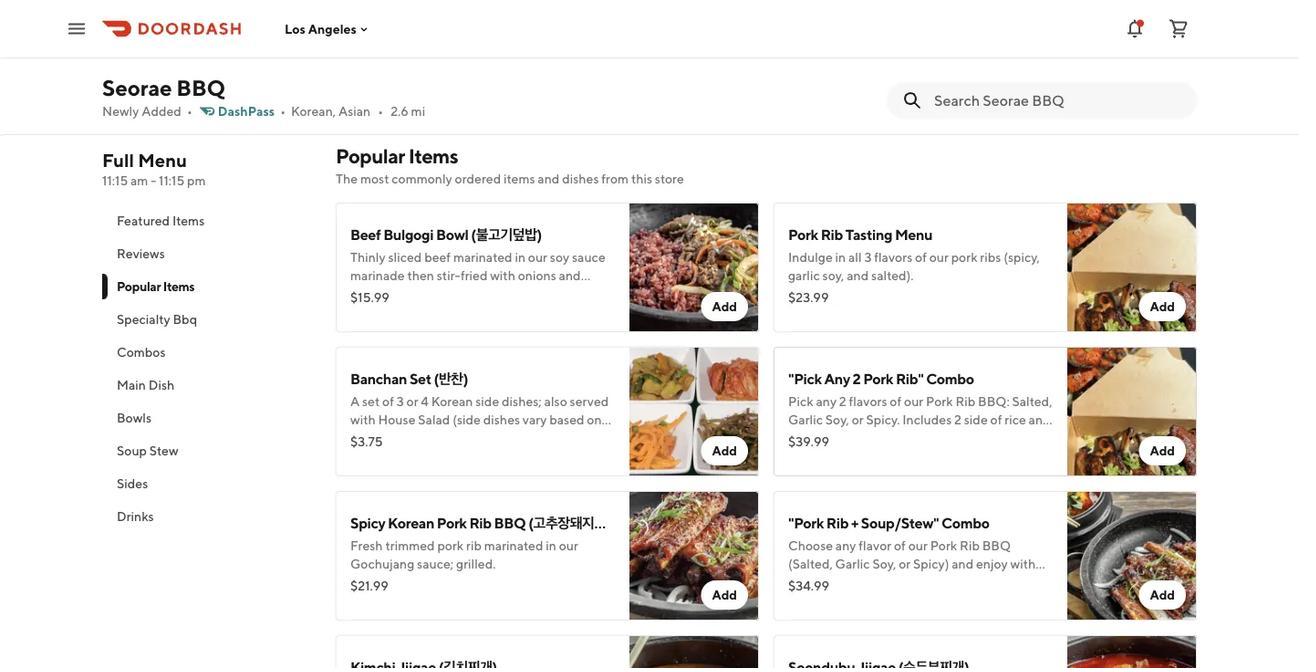 Task type: vqa. For each thing, say whether or not it's contained in the screenshot.
the onions
yes



Task type: describe. For each thing, give the bounding box(es) containing it.
salted,
[[1012, 394, 1053, 409]]

includes inside the "pork rib + soup/stew" combo choose any flavor of our pork rib bbq (salted, garlic soy, or  spicy) and enjoy with any soup/stew accompaniment. includes 2 side rice and house salad.
[[974, 574, 1024, 590]]

los angeles
[[285, 21, 357, 36]]

seorae
[[102, 74, 172, 100]]

onions
[[518, 268, 557, 283]]

korean inside banchan set (반찬) a set of 3 or 4 korean side dishes; also served with house salad  (side dishes vary based on seasonality and availability).
[[431, 394, 473, 409]]

korean, asian • 2.6 mi
[[291, 104, 425, 119]]

bbq inside "spicy korean pork rib bbq (고추장돼지갈비) fresh trimmed pork rib marinated in our gochujang sauce; grilled. $21.99"
[[494, 514, 526, 532]]

our inside beef bulgogi bowl (불고기덮밥) thinly sliced beef marinated in our soy sauce marinade then stir-fried with onions and green onions, served over rice.
[[528, 250, 548, 265]]

a
[[350, 394, 360, 409]]

add for pork rib tasting menu
[[1150, 299, 1175, 314]]

$39.99
[[788, 434, 830, 449]]

of inside the "pork rib + soup/stew" combo choose any flavor of our pork rib bbq (salted, garlic soy, or  spicy) and enjoy with any soup/stew accompaniment. includes 2 side rice and house salad.
[[894, 538, 906, 553]]

stew
[[149, 443, 178, 458]]

sliced
[[388, 250, 422, 265]]

set
[[410, 370, 431, 387]]

menu inside pork rib tasting menu indulge in all 3 flavors of our pork ribs (spicy, garlic soy, and salted). $23.99
[[895, 226, 933, 243]]

(salted,
[[788, 556, 833, 571]]

on
[[587, 412, 602, 427]]

of inside pork rib tasting menu indulge in all 3 flavors of our pork ribs (spicy, garlic soy, and salted). $23.99
[[915, 250, 927, 265]]

in inside beef bulgogi bowl (불고기덮밥) thinly sliced beef marinated in our soy sauce marinade then stir-fried with onions and green onions, served over rice.
[[515, 250, 526, 265]]

-
[[151, 173, 156, 188]]

marinated inside beef bulgogi bowl (불고기덮밥) thinly sliced beef marinated in our soy sauce marinade then stir-fried with onions and green onions, served over rice.
[[453, 250, 512, 265]]

spicy
[[350, 514, 385, 532]]

2 • from the left
[[280, 104, 286, 119]]

full menu 11:15 am - 11:15 pm
[[102, 150, 206, 188]]

to
[[410, 39, 422, 54]]

am
[[131, 173, 148, 188]]

popular items
[[117, 279, 195, 294]]

add button for beef bulgogi bowl (불고기덮밥)
[[701, 292, 748, 321]]

added
[[142, 104, 181, 119]]

featured items button
[[102, 204, 314, 237]]

rice.
[[500, 286, 525, 301]]

specialty bbq
[[117, 312, 197, 327]]

grilled.
[[456, 556, 496, 571]]

2 11:15 from the left
[[159, 173, 185, 188]]

store
[[655, 171, 684, 186]]

tasting
[[846, 226, 893, 243]]

reviews button
[[102, 237, 314, 270]]

set
[[362, 394, 380, 409]]

$34.99
[[788, 578, 830, 593]]

served inside beef bulgogi bowl (불고기덮밥) thinly sliced beef marinated in our soy sauce marinade then stir-fried with onions and green onions, served over rice.
[[431, 286, 470, 301]]

includes inside ""pick any 2 pork rib" combo pick any 2 flavors of our pork rib bbq: salted, garlic soy, or spicy. includes 2 side of rice and a house salad."
[[903, 412, 952, 427]]

review
[[424, 39, 461, 54]]

seasonality
[[350, 430, 415, 445]]

flavor
[[859, 538, 892, 553]]

garlic
[[788, 268, 820, 283]]

newly added •
[[102, 104, 192, 119]]

house
[[378, 412, 416, 427]]

our inside "spicy korean pork rib bbq (고추장돼지갈비) fresh trimmed pork rib marinated in our gochujang sauce; grilled. $21.99"
[[559, 538, 578, 553]]

pork inside the "pork rib + soup/stew" combo choose any flavor of our pork rib bbq (salted, garlic soy, or  spicy) and enjoy with any soup/stew accompaniment. includes 2 side rice and house salad.
[[931, 538, 958, 553]]

thinly
[[350, 250, 386, 265]]

pm
[[187, 173, 206, 188]]

drinks button
[[102, 500, 314, 533]]

add for banchan set (반찬)
[[712, 443, 737, 458]]

"pick any 2 pork rib" combo pick any 2 flavors of our pork rib bbq: salted, garlic soy, or spicy. includes 2 side of rice and a house salad.
[[788, 370, 1053, 445]]

and inside pork rib tasting menu indulge in all 3 flavors of our pork ribs (spicy, garlic soy, and salted). $23.99
[[847, 268, 869, 283]]

pork inside "spicy korean pork rib bbq (고추장돼지갈비) fresh trimmed pork rib marinated in our gochujang sauce; grilled. $21.99"
[[437, 514, 467, 532]]

soup stew
[[117, 443, 178, 458]]

be
[[347, 39, 362, 54]]

bulgogi
[[383, 226, 434, 243]]

$15.99
[[350, 290, 389, 305]]

pork inside pork rib tasting menu indulge in all 3 flavors of our pork ribs (spicy, garlic soy, and salted). $23.99
[[788, 226, 818, 243]]

items for popular items
[[163, 279, 195, 294]]

asian
[[339, 104, 371, 119]]

notification bell image
[[1124, 18, 1146, 40]]

sides button
[[102, 467, 314, 500]]

marinated inside "spicy korean pork rib bbq (고추장돼지갈비) fresh trimmed pork rib marinated in our gochujang sauce; grilled. $21.99"
[[484, 538, 543, 553]]

popular for popular items
[[117, 279, 161, 294]]

soondubu jjigae (순두부찌개) image
[[1068, 635, 1197, 668]]

fried
[[461, 268, 488, 283]]

4
[[421, 394, 429, 409]]

salad
[[418, 412, 450, 427]]

"pick any 2 pork rib" combo image
[[1068, 347, 1197, 476]]

add button for pork rib tasting menu
[[1139, 292, 1186, 321]]

bbq
[[173, 312, 197, 327]]

add button for "pork rib + soup/stew" combo
[[1139, 580, 1186, 610]]

and inside popular items the most commonly ordered items and dishes from this store
[[538, 171, 560, 186]]

from
[[602, 171, 629, 186]]

kimchi jjigae (김치찌개) image
[[630, 635, 759, 668]]

rice inside ""pick any 2 pork rib" combo pick any 2 flavors of our pork rib bbq: salted, garlic soy, or spicy. includes 2 side of rice and a house salad."
[[1005, 412, 1026, 427]]

specialty bbq button
[[102, 303, 314, 336]]

rib up enjoy
[[960, 538, 980, 553]]

rib left +
[[827, 514, 849, 532]]

combo inside ""pick any 2 pork rib" combo pick any 2 flavors of our pork rib bbq: salted, garlic soy, or spicy. includes 2 side of rice and a house salad."
[[926, 370, 974, 387]]

side inside banchan set (반찬) a set of 3 or 4 korean side dishes; also served with house salad  (side dishes vary based on seasonality and availability).
[[476, 394, 499, 409]]

salad. inside ""pick any 2 pork rib" combo pick any 2 flavors of our pork rib bbq: salted, garlic soy, or spicy. includes 2 side of rice and a house salad."
[[835, 430, 868, 445]]

our inside the "pork rib + soup/stew" combo choose any flavor of our pork rib bbq (salted, garlic soy, or  spicy) and enjoy with any soup/stew accompaniment. includes 2 side rice and house salad.
[[909, 538, 928, 553]]

this
[[631, 171, 653, 186]]

flavors inside ""pick any 2 pork rib" combo pick any 2 flavors of our pork rib bbq: salted, garlic soy, or spicy. includes 2 side of rice and a house salad."
[[849, 394, 888, 409]]

add button for spicy korean pork rib bbq (고추장돼지갈비)
[[701, 580, 748, 610]]

1 vertical spatial any
[[836, 538, 856, 553]]

featured items
[[117, 213, 205, 228]]

add for beef bulgogi bowl (불고기덮밥)
[[712, 299, 737, 314]]

los
[[285, 21, 306, 36]]

menu inside full menu 11:15 am - 11:15 pm
[[138, 150, 187, 171]]

angeles
[[308, 21, 357, 36]]

the
[[364, 39, 384, 54]]

"pork rib + soup/stew" combo choose any flavor of our pork rib bbq (salted, garlic soy, or  spicy) and enjoy with any soup/stew accompaniment. includes 2 side rice and house salad.
[[788, 514, 1036, 608]]

be the first to review
[[347, 39, 461, 54]]

pork inside pork rib tasting menu indulge in all 3 flavors of our pork ribs (spicy, garlic soy, and salted). $23.99
[[952, 250, 978, 265]]

seorae bbq
[[102, 74, 225, 100]]

full
[[102, 150, 134, 171]]

garlic inside ""pick any 2 pork rib" combo pick any 2 flavors of our pork rib bbq: salted, garlic soy, or spicy. includes 2 side of rice and a house salad."
[[788, 412, 823, 427]]

with inside the "pork rib + soup/stew" combo choose any flavor of our pork rib bbq (salted, garlic soy, or  spicy) and enjoy with any soup/stew accompaniment. includes 2 side rice and house salad.
[[1011, 556, 1036, 571]]

soy, inside the "pork rib + soup/stew" combo choose any flavor of our pork rib bbq (salted, garlic soy, or  spicy) and enjoy with any soup/stew accompaniment. includes 2 side rice and house salad.
[[873, 556, 897, 571]]

sauce
[[572, 250, 606, 265]]

featured
[[117, 213, 170, 228]]

banchan
[[350, 370, 407, 387]]

beef
[[424, 250, 451, 265]]

and inside beef bulgogi bowl (불고기덮밥) thinly sliced beef marinated in our soy sauce marinade then stir-fried with onions and green onions, served over rice.
[[559, 268, 581, 283]]

mi
[[411, 104, 425, 119]]

pork inside "spicy korean pork rib bbq (고추장돼지갈비) fresh trimmed pork rib marinated in our gochujang sauce; grilled. $21.99"
[[437, 538, 464, 553]]

1 11:15 from the left
[[102, 173, 128, 188]]

served inside banchan set (반찬) a set of 3 or 4 korean side dishes; also served with house salad  (side dishes vary based on seasonality and availability).
[[570, 394, 609, 409]]

• for korean, asian • 2.6 mi
[[378, 104, 383, 119]]

rice inside the "pork rib + soup/stew" combo choose any flavor of our pork rib bbq (salted, garlic soy, or  spicy) and enjoy with any soup/stew accompaniment. includes 2 side rice and house salad.
[[815, 593, 836, 608]]

pick
[[788, 394, 814, 409]]

items for featured items
[[172, 213, 205, 228]]



Task type: locate. For each thing, give the bounding box(es) containing it.
1 horizontal spatial dishes
[[562, 171, 599, 186]]

dishes down dishes;
[[483, 412, 520, 427]]

any down +
[[836, 538, 856, 553]]

add button for banchan set (반찬)
[[701, 436, 748, 465]]

house inside ""pick any 2 pork rib" combo pick any 2 flavors of our pork rib bbq: salted, garlic soy, or spicy. includes 2 side of rice and a house salad."
[[798, 430, 833, 445]]

trimmed
[[385, 538, 435, 553]]

$3.75
[[350, 434, 383, 449]]

house inside the "pork rib + soup/stew" combo choose any flavor of our pork rib bbq (salted, garlic soy, or  spicy) and enjoy with any soup/stew accompaniment. includes 2 side rice and house salad.
[[863, 593, 898, 608]]

0 horizontal spatial bbq
[[176, 74, 225, 100]]

items for popular items the most commonly ordered items and dishes from this store
[[409, 144, 458, 168]]

1 horizontal spatial served
[[570, 394, 609, 409]]

popular items the most commonly ordered items and dishes from this store
[[336, 144, 684, 186]]

open menu image
[[66, 18, 88, 40]]

(side
[[453, 412, 481, 427]]

• left 2.6
[[378, 104, 383, 119]]

and down salad
[[417, 430, 439, 445]]

1 • from the left
[[187, 104, 192, 119]]

(spicy,
[[1004, 250, 1040, 265]]

pork left ribs
[[952, 250, 978, 265]]

pork left 'rib'
[[437, 538, 464, 553]]

rib
[[466, 538, 482, 553]]

bbq up added
[[176, 74, 225, 100]]

• for newly added •
[[187, 104, 192, 119]]

0 horizontal spatial 11:15
[[102, 173, 128, 188]]

0 vertical spatial bbq
[[176, 74, 225, 100]]

1 vertical spatial popular
[[117, 279, 161, 294]]

and right items
[[538, 171, 560, 186]]

11:15
[[102, 173, 128, 188], [159, 173, 185, 188]]

0 vertical spatial flavors
[[874, 250, 913, 265]]

0 horizontal spatial salad.
[[835, 430, 868, 445]]

menu up -
[[138, 150, 187, 171]]

add for "pork rib + soup/stew" combo
[[1150, 587, 1175, 602]]

with inside banchan set (반찬) a set of 3 or 4 korean side dishes; also served with house salad  (side dishes vary based on seasonality and availability).
[[350, 412, 376, 427]]

with down a
[[350, 412, 376, 427]]

our up spicy)
[[909, 538, 928, 553]]

banchan set (반찬) a set of 3 or 4 korean side dishes; also served with house salad  (side dishes vary based on seasonality and availability).
[[350, 370, 609, 445]]

in down (고추장돼지갈비)
[[546, 538, 557, 553]]

0 vertical spatial soy,
[[826, 412, 849, 427]]

with inside beef bulgogi bowl (불고기덮밥) thinly sliced beef marinated in our soy sauce marinade then stir-fried with onions and green onions, served over rice.
[[490, 268, 516, 283]]

1 vertical spatial marinated
[[484, 538, 543, 553]]

2 horizontal spatial •
[[378, 104, 383, 119]]

includes right spicy.
[[903, 412, 952, 427]]

1 vertical spatial with
[[350, 412, 376, 427]]

2.6
[[391, 104, 409, 119]]

soy,
[[826, 412, 849, 427], [873, 556, 897, 571]]

pork up 'rib'
[[437, 514, 467, 532]]

1 vertical spatial rice
[[815, 593, 836, 608]]

any down any
[[816, 394, 837, 409]]

2 horizontal spatial with
[[1011, 556, 1036, 571]]

0 vertical spatial 3
[[865, 250, 872, 265]]

side inside ""pick any 2 pork rib" combo pick any 2 flavors of our pork rib bbq: salted, garlic soy, or spicy. includes 2 side of rice and a house salad."
[[964, 412, 988, 427]]

0 vertical spatial pork
[[952, 250, 978, 265]]

bbq:
[[978, 394, 1010, 409]]

of down soup/stew"
[[894, 538, 906, 553]]

and inside ""pick any 2 pork rib" combo pick any 2 flavors of our pork rib bbq: salted, garlic soy, or spicy. includes 2 side of rice and a house salad."
[[1029, 412, 1051, 427]]

1 horizontal spatial pork
[[952, 250, 978, 265]]

1 horizontal spatial 11:15
[[159, 173, 185, 188]]

fresh
[[350, 538, 383, 553]]

our down (고추장돼지갈비)
[[559, 538, 578, 553]]

pork rib tasting menu image
[[1068, 203, 1197, 332]]

0 vertical spatial served
[[431, 286, 470, 301]]

bowls
[[117, 410, 152, 425]]

2 vertical spatial side
[[788, 593, 812, 608]]

main dish button
[[102, 369, 314, 402]]

bbq up enjoy
[[983, 538, 1011, 553]]

a
[[788, 430, 795, 445]]

popular for popular items the most commonly ordered items and dishes from this store
[[336, 144, 405, 168]]

rib inside ""pick any 2 pork rib" combo pick any 2 flavors of our pork rib bbq: salted, garlic soy, or spicy. includes 2 side of rice and a house salad."
[[956, 394, 976, 409]]

soy, inside ""pick any 2 pork rib" combo pick any 2 flavors of our pork rib bbq: salted, garlic soy, or spicy. includes 2 side of rice and a house salad."
[[826, 412, 849, 427]]

1 horizontal spatial 3
[[865, 250, 872, 265]]

our left ribs
[[930, 250, 949, 265]]

korean down (반찬) at the left of the page
[[431, 394, 473, 409]]

0 vertical spatial salad.
[[835, 430, 868, 445]]

availability).
[[442, 430, 511, 445]]

choose
[[788, 538, 833, 553]]

rice down 'soup/stew'
[[815, 593, 836, 608]]

2 vertical spatial items
[[163, 279, 195, 294]]

1 horizontal spatial side
[[788, 593, 812, 608]]

•
[[187, 104, 192, 119], [280, 104, 286, 119], [378, 104, 383, 119]]

(불고기덮밥)
[[471, 226, 542, 243]]

0 vertical spatial menu
[[138, 150, 187, 171]]

of down the bbq:
[[991, 412, 1002, 427]]

1 vertical spatial items
[[172, 213, 205, 228]]

(반찬)
[[434, 370, 468, 387]]

1 horizontal spatial with
[[490, 268, 516, 283]]

side up the (side at bottom
[[476, 394, 499, 409]]

$21.99
[[350, 578, 389, 593]]

items inside button
[[172, 213, 205, 228]]

popular inside popular items the most commonly ordered items and dishes from this store
[[336, 144, 405, 168]]

0 vertical spatial popular
[[336, 144, 405, 168]]

and
[[538, 171, 560, 186], [559, 268, 581, 283], [847, 268, 869, 283], [1029, 412, 1051, 427], [417, 430, 439, 445], [952, 556, 974, 571], [839, 593, 861, 608]]

rib left the bbq:
[[956, 394, 976, 409]]

and left enjoy
[[952, 556, 974, 571]]

garlic up 'soup/stew'
[[836, 556, 870, 571]]

vary
[[523, 412, 547, 427]]

Item Search search field
[[934, 90, 1183, 110]]

our up onions
[[528, 250, 548, 265]]

dish
[[149, 377, 175, 392]]

1 vertical spatial menu
[[895, 226, 933, 243]]

1 horizontal spatial includes
[[974, 574, 1024, 590]]

combo
[[926, 370, 974, 387], [942, 514, 990, 532]]

main
[[117, 377, 146, 392]]

1 horizontal spatial •
[[280, 104, 286, 119]]

0 horizontal spatial popular
[[117, 279, 161, 294]]

or left 4
[[407, 394, 418, 409]]

pork left rib"
[[864, 370, 893, 387]]

soup/stew
[[812, 574, 873, 590]]

marinated up fried
[[453, 250, 512, 265]]

of up spicy.
[[890, 394, 902, 409]]

0 horizontal spatial includes
[[903, 412, 952, 427]]

of right set
[[382, 394, 394, 409]]

or inside the "pork rib + soup/stew" combo choose any flavor of our pork rib bbq (salted, garlic soy, or  spicy) and enjoy with any soup/stew accompaniment. includes 2 side rice and house salad.
[[899, 556, 911, 571]]

spicy korean pork rib bbq (고추장돼지갈비) image
[[630, 491, 759, 621]]

2 vertical spatial with
[[1011, 556, 1036, 571]]

0 horizontal spatial soy,
[[826, 412, 849, 427]]

combos
[[117, 344, 166, 360]]

and down 'soup/stew'
[[839, 593, 861, 608]]

0 vertical spatial korean
[[431, 394, 473, 409]]

banchan set (반찬) image
[[630, 347, 759, 476]]

items up bbq
[[163, 279, 195, 294]]

based
[[550, 412, 585, 427]]

pork up indulge
[[788, 226, 818, 243]]

0 items, open order cart image
[[1168, 18, 1190, 40]]

rib inside pork rib tasting menu indulge in all 3 flavors of our pork ribs (spicy, garlic soy, and salted). $23.99
[[821, 226, 843, 243]]

0 horizontal spatial served
[[431, 286, 470, 301]]

in inside pork rib tasting menu indulge in all 3 flavors of our pork ribs (spicy, garlic soy, and salted). $23.99
[[836, 250, 846, 265]]

1 vertical spatial house
[[863, 593, 898, 608]]

salad. down spicy.
[[835, 430, 868, 445]]

1 horizontal spatial or
[[852, 412, 864, 427]]

specialty
[[117, 312, 170, 327]]

garlic down pick
[[788, 412, 823, 427]]

dishes inside banchan set (반찬) a set of 3 or 4 korean side dishes; also served with house salad  (side dishes vary based on seasonality and availability).
[[483, 412, 520, 427]]

house
[[798, 430, 833, 445], [863, 593, 898, 608]]

rib up 'rib'
[[469, 514, 492, 532]]

0 vertical spatial garlic
[[788, 412, 823, 427]]

newly
[[102, 104, 139, 119]]

ribs
[[980, 250, 1001, 265]]

pork up spicy)
[[931, 538, 958, 553]]

garlic inside the "pork rib + soup/stew" combo choose any flavor of our pork rib bbq (salted, garlic soy, or  spicy) and enjoy with any soup/stew accompaniment. includes 2 side rice and house salad.
[[836, 556, 870, 571]]

1 horizontal spatial rice
[[1005, 412, 1026, 427]]

served down stir-
[[431, 286, 470, 301]]

of
[[915, 250, 927, 265], [382, 394, 394, 409], [890, 394, 902, 409], [991, 412, 1002, 427], [894, 538, 906, 553]]

soy
[[550, 250, 570, 265]]

in inside "spicy korean pork rib bbq (고추장돼지갈비) fresh trimmed pork rib marinated in our gochujang sauce; grilled. $21.99"
[[546, 538, 557, 553]]

beef bulgogi bowl (불고기덮밥) image
[[630, 203, 759, 332]]

any down (salted,
[[788, 574, 809, 590]]

0 horizontal spatial garlic
[[788, 412, 823, 427]]

side down the bbq:
[[964, 412, 988, 427]]

0 vertical spatial marinated
[[453, 250, 512, 265]]

0 horizontal spatial pork
[[437, 538, 464, 553]]

add for spicy korean pork rib bbq (고추장돼지갈비)
[[712, 587, 737, 602]]

2 inside the "pork rib + soup/stew" combo choose any flavor of our pork rib bbq (salted, garlic soy, or  spicy) and enjoy with any soup/stew accompaniment. includes 2 side rice and house salad.
[[1026, 574, 1033, 590]]

2 horizontal spatial or
[[899, 556, 911, 571]]

$23.99
[[788, 290, 829, 305]]

first
[[386, 39, 408, 54]]

2 horizontal spatial side
[[964, 412, 988, 427]]

or left spicy.
[[852, 412, 864, 427]]

0 vertical spatial combo
[[926, 370, 974, 387]]

enjoy
[[976, 556, 1008, 571]]

items up the commonly
[[409, 144, 458, 168]]

"pork
[[788, 514, 824, 532]]

• right added
[[187, 104, 192, 119]]

1 horizontal spatial soy,
[[873, 556, 897, 571]]

add button for "pick any 2 pork rib" combo
[[1139, 436, 1186, 465]]

1 vertical spatial pork
[[437, 538, 464, 553]]

• left korean,
[[280, 104, 286, 119]]

0 vertical spatial with
[[490, 268, 516, 283]]

1 horizontal spatial bbq
[[494, 514, 526, 532]]

0 vertical spatial items
[[409, 144, 458, 168]]

accompaniment.
[[875, 574, 972, 590]]

0 horizontal spatial house
[[798, 430, 833, 445]]

0 vertical spatial any
[[816, 394, 837, 409]]

rib inside "spicy korean pork rib bbq (고추장돼지갈비) fresh trimmed pork rib marinated in our gochujang sauce; grilled. $21.99"
[[469, 514, 492, 532]]

"pork rib + soup/stew" combo image
[[1068, 491, 1197, 621]]

bowl
[[436, 226, 469, 243]]

salad. inside the "pork rib + soup/stew" combo choose any flavor of our pork rib bbq (salted, garlic soy, or  spicy) and enjoy with any soup/stew accompaniment. includes 2 side rice and house salad.
[[901, 593, 934, 608]]

served up on
[[570, 394, 609, 409]]

rice down salted,
[[1005, 412, 1026, 427]]

1 vertical spatial includes
[[974, 574, 1024, 590]]

0 vertical spatial rice
[[1005, 412, 1026, 427]]

3 right all
[[865, 250, 872, 265]]

bbq up grilled.
[[494, 514, 526, 532]]

salad. down accompaniment.
[[901, 593, 934, 608]]

1 vertical spatial soy,
[[873, 556, 897, 571]]

korean inside "spicy korean pork rib bbq (고추장돼지갈비) fresh trimmed pork rib marinated in our gochujang sauce; grilled. $21.99"
[[388, 514, 434, 532]]

pork left the bbq:
[[926, 394, 953, 409]]

0 vertical spatial side
[[476, 394, 499, 409]]

1 horizontal spatial salad.
[[901, 593, 934, 608]]

spicy.
[[866, 412, 900, 427]]

soy, up $39.99
[[826, 412, 849, 427]]

0 vertical spatial house
[[798, 430, 833, 445]]

0 vertical spatial includes
[[903, 412, 952, 427]]

of inside banchan set (반찬) a set of 3 or 4 korean side dishes; also served with house salad  (side dishes vary based on seasonality and availability).
[[382, 394, 394, 409]]

or up accompaniment.
[[899, 556, 911, 571]]

1 vertical spatial bbq
[[494, 514, 526, 532]]

3 • from the left
[[378, 104, 383, 119]]

2
[[853, 370, 861, 387], [839, 394, 847, 409], [955, 412, 962, 427], [1026, 574, 1033, 590]]

spicy)
[[914, 556, 949, 571]]

then
[[407, 268, 434, 283]]

flavors up spicy.
[[849, 394, 888, 409]]

1 vertical spatial flavors
[[849, 394, 888, 409]]

0 vertical spatial dishes
[[562, 171, 599, 186]]

0 horizontal spatial 3
[[397, 394, 404, 409]]

or inside banchan set (반찬) a set of 3 or 4 korean side dishes; also served with house salad  (side dishes vary based on seasonality and availability).
[[407, 394, 418, 409]]

1 horizontal spatial menu
[[895, 226, 933, 243]]

1 vertical spatial salad.
[[901, 593, 934, 608]]

1 horizontal spatial popular
[[336, 144, 405, 168]]

gochujang
[[350, 556, 415, 571]]

(고추장돼지갈비)
[[529, 514, 624, 532]]

2 vertical spatial bbq
[[983, 538, 1011, 553]]

0 horizontal spatial in
[[515, 250, 526, 265]]

1 vertical spatial 3
[[397, 394, 404, 409]]

0 horizontal spatial rice
[[815, 593, 836, 608]]

salted).
[[872, 268, 914, 283]]

3 inside banchan set (반찬) a set of 3 or 4 korean side dishes; also served with house salad  (side dishes vary based on seasonality and availability).
[[397, 394, 404, 409]]

any
[[825, 370, 850, 387]]

commonly
[[392, 171, 452, 186]]

0 horizontal spatial •
[[187, 104, 192, 119]]

combo up enjoy
[[942, 514, 990, 532]]

1 vertical spatial served
[[570, 394, 609, 409]]

items inside popular items the most commonly ordered items and dishes from this store
[[409, 144, 458, 168]]

house down 'soup/stew'
[[863, 593, 898, 608]]

our inside pork rib tasting menu indulge in all 3 flavors of our pork ribs (spicy, garlic soy, and salted). $23.99
[[930, 250, 949, 265]]

most
[[360, 171, 389, 186]]

our down rib"
[[904, 394, 924, 409]]

rib"
[[896, 370, 924, 387]]

reviews
[[117, 246, 165, 261]]

los angeles button
[[285, 21, 371, 36]]

2 vertical spatial or
[[899, 556, 911, 571]]

1 vertical spatial side
[[964, 412, 988, 427]]

menu right tasting
[[895, 226, 933, 243]]

popular up most
[[336, 144, 405, 168]]

pork rib tasting menu indulge in all 3 flavors of our pork ribs (spicy, garlic soy, and salted). $23.99
[[788, 226, 1040, 305]]

also
[[544, 394, 567, 409]]

1 vertical spatial korean
[[388, 514, 434, 532]]

menu
[[138, 150, 187, 171], [895, 226, 933, 243]]

1 horizontal spatial house
[[863, 593, 898, 608]]

0 horizontal spatial or
[[407, 394, 418, 409]]

with right enjoy
[[1011, 556, 1036, 571]]

dishes left from
[[562, 171, 599, 186]]

soup
[[117, 443, 147, 458]]

sides
[[117, 476, 148, 491]]

side inside the "pork rib + soup/stew" combo choose any flavor of our pork rib bbq (salted, garlic soy, or  spicy) and enjoy with any soup/stew accompaniment. includes 2 side rice and house salad.
[[788, 593, 812, 608]]

3
[[865, 250, 872, 265], [397, 394, 404, 409]]

0 horizontal spatial menu
[[138, 150, 187, 171]]

any inside ""pick any 2 pork rib" combo pick any 2 flavors of our pork rib bbq: salted, garlic soy, or spicy. includes 2 side of rice and a house salad."
[[816, 394, 837, 409]]

1 horizontal spatial garlic
[[836, 556, 870, 571]]

in left all
[[836, 250, 846, 265]]

2 horizontal spatial in
[[836, 250, 846, 265]]

combo right rib"
[[926, 370, 974, 387]]

3 inside pork rib tasting menu indulge in all 3 flavors of our pork ribs (spicy, garlic soy, and salted). $23.99
[[865, 250, 872, 265]]

korean,
[[291, 104, 336, 119]]

1 vertical spatial combo
[[942, 514, 990, 532]]

our
[[528, 250, 548, 265], [930, 250, 949, 265], [904, 394, 924, 409], [559, 538, 578, 553], [909, 538, 928, 553]]

and down the soy
[[559, 268, 581, 283]]

1 vertical spatial dishes
[[483, 412, 520, 427]]

or inside ""pick any 2 pork rib" combo pick any 2 flavors of our pork rib bbq: salted, garlic soy, or spicy. includes 2 side of rice and a house salad."
[[852, 412, 864, 427]]

11:15 right -
[[159, 173, 185, 188]]

over
[[472, 286, 498, 301]]

pork
[[788, 226, 818, 243], [864, 370, 893, 387], [926, 394, 953, 409], [437, 514, 467, 532], [931, 538, 958, 553]]

combos button
[[102, 336, 314, 369]]

soup/stew"
[[861, 514, 939, 532]]

3 up the house
[[397, 394, 404, 409]]

our inside ""pick any 2 pork rib" combo pick any 2 flavors of our pork rib bbq: salted, garlic soy, or spicy. includes 2 side of rice and a house salad."
[[904, 394, 924, 409]]

includes
[[903, 412, 952, 427], [974, 574, 1024, 590]]

rice
[[1005, 412, 1026, 427], [815, 593, 836, 608]]

any
[[816, 394, 837, 409], [836, 538, 856, 553], [788, 574, 809, 590]]

rib
[[821, 226, 843, 243], [956, 394, 976, 409], [469, 514, 492, 532], [827, 514, 849, 532], [960, 538, 980, 553]]

soy, down flavor
[[873, 556, 897, 571]]

flavors inside pork rib tasting menu indulge in all 3 flavors of our pork ribs (spicy, garlic soy, and salted). $23.99
[[874, 250, 913, 265]]

2 horizontal spatial bbq
[[983, 538, 1011, 553]]

1 vertical spatial garlic
[[836, 556, 870, 571]]

popular down reviews
[[117, 279, 161, 294]]

the
[[336, 171, 358, 186]]

add for "pick any 2 pork rib" combo
[[1150, 443, 1175, 458]]

korean up trimmed
[[388, 514, 434, 532]]

1 horizontal spatial in
[[546, 538, 557, 553]]

in up onions
[[515, 250, 526, 265]]

of right all
[[915, 250, 927, 265]]

marinade
[[350, 268, 405, 283]]

includes down enjoy
[[974, 574, 1024, 590]]

bbq inside the "pork rib + soup/stew" combo choose any flavor of our pork rib bbq (salted, garlic soy, or  spicy) and enjoy with any soup/stew accompaniment. includes 2 side rice and house salad.
[[983, 538, 1011, 553]]

1 vertical spatial or
[[852, 412, 864, 427]]

0 horizontal spatial dishes
[[483, 412, 520, 427]]

0 vertical spatial or
[[407, 394, 418, 409]]

bowls button
[[102, 402, 314, 434]]

soy,
[[823, 268, 845, 283]]

marinated right 'rib'
[[484, 538, 543, 553]]

combo inside the "pork rib + soup/stew" combo choose any flavor of our pork rib bbq (salted, garlic soy, or  spicy) and enjoy with any soup/stew accompaniment. includes 2 side rice and house salad.
[[942, 514, 990, 532]]

dishes inside popular items the most commonly ordered items and dishes from this store
[[562, 171, 599, 186]]

2 vertical spatial any
[[788, 574, 809, 590]]

11:15 down full
[[102, 173, 128, 188]]

0 horizontal spatial side
[[476, 394, 499, 409]]

side down (salted,
[[788, 593, 812, 608]]

+
[[851, 514, 859, 532]]

0 horizontal spatial with
[[350, 412, 376, 427]]

and down salted,
[[1029, 412, 1051, 427]]

rib up indulge
[[821, 226, 843, 243]]

and inside banchan set (반찬) a set of 3 or 4 korean side dishes; also served with house salad  (side dishes vary based on seasonality and availability).
[[417, 430, 439, 445]]

with up rice.
[[490, 268, 516, 283]]

items up reviews button
[[172, 213, 205, 228]]

and down all
[[847, 268, 869, 283]]

house right a
[[798, 430, 833, 445]]

flavors up salted).
[[874, 250, 913, 265]]

indulge
[[788, 250, 833, 265]]



